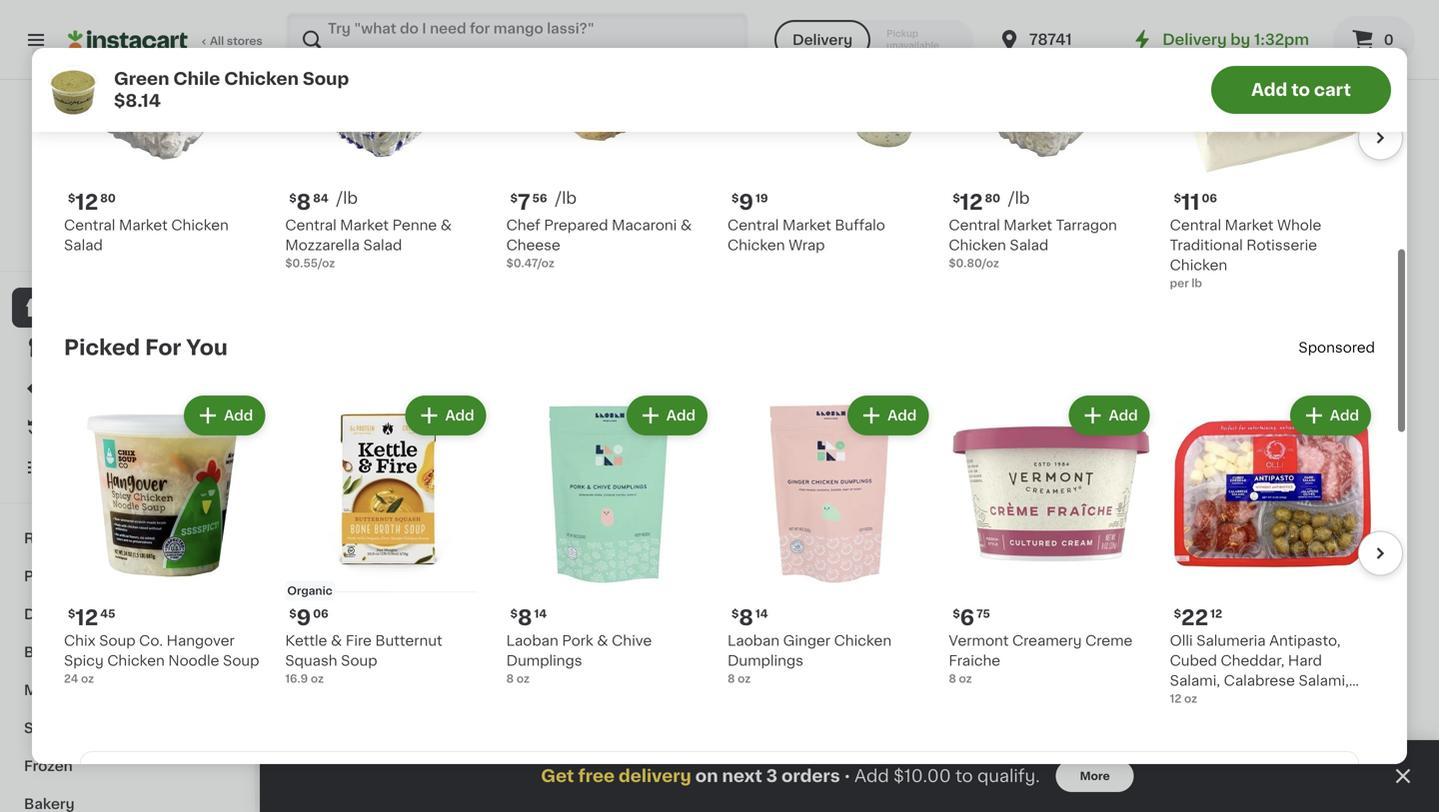 Task type: describe. For each thing, give the bounding box(es) containing it.
$0.55/oz
[[285, 258, 335, 269]]

$ 6 98
[[1234, 158, 1273, 179]]

market down central market on the top left
[[119, 218, 168, 232]]

$ 9 19
[[732, 192, 768, 213]]

on
[[695, 768, 718, 785]]

add button for happy mama pumpkin leek soup
[[758, 384, 836, 420]]

hoboken
[[300, 185, 364, 199]]

78741 button
[[998, 12, 1117, 68]]

65
[[1072, 559, 1087, 570]]

add for vermont creamery creme fraiche
[[1109, 409, 1138, 423]]

$ down mama
[[732, 609, 739, 620]]

7 for rick's picks pickle spears, deli-style
[[1055, 158, 1068, 179]]

wrap
[[789, 238, 825, 252]]

$ 8 14 for laoban pork & chive dumplings
[[510, 608, 547, 629]]

add inside treatment tracker modal "dialog"
[[855, 768, 889, 785]]

jalapeno
[[1170, 694, 1235, 708]]

0 vertical spatial shrimp
[[902, 185, 952, 199]]

dumplings inside laoban pork & chive dumplings 8 oz
[[506, 654, 582, 668]]

add for central market chicken salad
[[425, 395, 454, 409]]

edmond
[[672, 185, 731, 199]]

salad down "view"
[[64, 238, 103, 252]]

1:32pm
[[1254, 32, 1309, 47]]

lasagna
[[1304, 605, 1363, 619]]

4
[[1055, 558, 1070, 579]]

add button for laoban ginger chicken dumplings
[[850, 398, 927, 434]]

free
[[345, 136, 370, 147]]

$ inside the $ 12 80
[[68, 193, 75, 204]]

& right meat
[[64, 684, 76, 698]]

stores
[[227, 35, 263, 46]]

12 inside $ 12 80 /lb
[[960, 192, 983, 213]]

prime
[[858, 185, 898, 199]]

$ down $8.14 element at the bottom left
[[510, 609, 518, 620]]

12 down 'cubed'
[[1170, 694, 1182, 705]]

central market logo image
[[83, 104, 171, 192]]

central market whole traditional rotisserie chicken per lb
[[1170, 218, 1322, 289]]

deli-
[[1100, 205, 1134, 219]]

12 up sponsored badge image
[[858, 624, 869, 635]]

56
[[532, 193, 547, 204]]

style inside the prime shrimp new orleans style bbq, shrimp & sauce
[[916, 205, 952, 219]]

& inside chef prepared macaroni & cheese $0.47/oz
[[681, 218, 692, 232]]

$9.66 element
[[300, 156, 470, 182]]

get free delivery on next 3 orders • add $10.00 to qualify.
[[541, 768, 1040, 785]]

$ inside $ 9 19
[[732, 193, 739, 204]]

& inside central market penne & mozzarella salad $0.55/oz
[[441, 218, 452, 232]]

save $1.00 button
[[300, 242, 470, 278]]

45
[[100, 609, 115, 620]]

84
[[313, 193, 329, 204]]

gluten-free vegan
[[302, 136, 414, 147]]

green chile chicken soup $8.14
[[114, 70, 349, 109]]

save
[[330, 251, 365, 265]]

rotisserie
[[1247, 238, 1318, 252]]

1 salami, from the left
[[1170, 674, 1221, 688]]

woodstock organic bread and butter pickles 24 fl oz
[[1230, 185, 1389, 255]]

add for kettle & fire butternut squash soup
[[445, 409, 474, 423]]

sauce
[[926, 225, 970, 239]]

butternut
[[375, 634, 443, 648]]

olives
[[1239, 694, 1282, 708]]

central market tarragon chicken salad $0.80/oz
[[949, 218, 1117, 269]]

8 down mama
[[739, 608, 754, 629]]

laoban pork & chive dumplings 8 oz
[[506, 634, 652, 685]]

$ up vegetable
[[1234, 559, 1241, 570]]

organic for organic vegan
[[1232, 136, 1277, 147]]

14 for pork
[[534, 609, 547, 620]]

12 up "view"
[[75, 192, 98, 213]]

old montgomery mercantile pickled okra button
[[486, 0, 656, 222]]

$ 22 12 for vermont creamery creme fraiche
[[1174, 608, 1223, 629]]

add to cart
[[1252, 81, 1351, 98]]

& inside the prime shrimp new orleans style bbq, shrimp & sauce
[[911, 225, 922, 239]]

chile for green chile chicken soup
[[533, 585, 569, 599]]

0 horizontal spatial central market chicken salad
[[64, 218, 229, 252]]

candy
[[95, 722, 142, 736]]

pickles
[[1230, 225, 1279, 239]]

/lb for 12
[[1009, 190, 1030, 206]]

ginger
[[783, 634, 831, 648]]

edmond fallot stone jar old fashioned grain mustard button
[[672, 0, 842, 242]]

8 down $8.14 element at the bottom left
[[518, 608, 532, 629]]

rick's
[[1044, 185, 1085, 199]]

oz inside chix soup co. hangover spicy chicken noodle soup 24 oz
[[81, 674, 94, 685]]

•
[[844, 769, 851, 784]]

for
[[1280, 625, 1299, 639]]

fashioned
[[726, 205, 799, 219]]

oz inside woodstock organic bread and butter pickles 24 fl oz
[[1257, 244, 1270, 255]]

oz inside hoboken farms marinara, basil 25 oz
[[317, 224, 330, 235]]

add button for vermont creamery creme fraiche
[[1071, 398, 1148, 434]]

happy
[[672, 585, 719, 599]]

soup inside green chile chicken soup
[[486, 605, 522, 619]]

product group containing hoboken farms marinara, basil
[[300, 0, 470, 278]]

get
[[541, 768, 574, 785]]

dinner
[[1230, 625, 1276, 639]]

snacks
[[24, 722, 76, 736]]

24 inside woodstock organic bread and butter pickles 24 fl oz
[[1230, 244, 1244, 255]]

pickle
[[1130, 185, 1172, 199]]

chile for green chile chicken soup $8.14
[[173, 70, 220, 87]]

you
[[186, 337, 228, 358]]

$ inside $ 12 80 /lb
[[953, 193, 960, 204]]

bbq,
[[956, 205, 991, 219]]

dumplings inside "laoban ginger chicken dumplings 8 oz"
[[728, 654, 804, 668]]

add for laoban pork & chive dumplings
[[667, 409, 696, 423]]

chicken inside the "central market tarragon chicken salad $0.80/oz"
[[949, 238, 1006, 252]]

$7.56 per pound element
[[506, 189, 712, 215]]

sponsored badge image
[[858, 639, 918, 651]]

oz down 'cubed'
[[1185, 694, 1198, 705]]

tarragon
[[1056, 218, 1117, 232]]

12 inside product group
[[75, 608, 98, 629]]

06 for 9
[[313, 609, 329, 620]]

orders
[[782, 768, 840, 785]]

dairy
[[24, 608, 63, 622]]

6 for vermont creamery creme fraiche
[[960, 608, 975, 629]]

central up $ 9 06
[[300, 585, 351, 599]]

7 for /lb
[[518, 192, 530, 213]]

organic for organic
[[287, 586, 333, 597]]

happy mama pumpkin leek soup button
[[672, 378, 842, 638]]

oz up sponsored badge image
[[872, 624, 885, 635]]

add for happy mama pumpkin leek soup
[[796, 395, 826, 409]]

all stores
[[210, 35, 263, 46]]

$12.80 per pound element
[[949, 189, 1154, 215]]

chicken up the butternut
[[407, 585, 465, 599]]

orleans
[[858, 205, 912, 219]]

9 for central market buffalo chicken wrap
[[739, 192, 754, 213]]

produce link
[[12, 558, 243, 596]]

market inside central market vegetable lasagna dinner for two
[[1284, 585, 1333, 599]]

cart
[[1314, 81, 1351, 98]]

new
[[955, 185, 987, 199]]

cheese
[[506, 238, 561, 252]]

pork
[[562, 634, 594, 648]]

marinara,
[[300, 205, 364, 219]]

squash
[[285, 654, 337, 668]]

next
[[722, 768, 762, 785]]

1 horizontal spatial central market chicken salad
[[300, 585, 465, 619]]

2 horizontal spatial 9
[[869, 558, 884, 579]]

chicken inside the central market whole traditional rotisserie chicken per lb
[[1170, 258, 1228, 272]]

chicken up guarantee
[[171, 218, 229, 232]]

6 for woodstock organic bread and butter pickles
[[1241, 158, 1255, 179]]

$ inside $ 12 45
[[68, 609, 75, 620]]

creme
[[1086, 634, 1133, 648]]

mustard
[[672, 225, 730, 239]]

butter
[[1305, 205, 1349, 219]]

$ inside $ 9 06
[[289, 609, 297, 620]]

add button for green chile chicken soup
[[573, 384, 650, 420]]

add inside button
[[1252, 81, 1288, 98]]

edmond fallot stone jar old fashioned grain mustard
[[672, 185, 840, 239]]

produce
[[24, 570, 85, 584]]

chicken inside chix soup co. hangover spicy chicken noodle soup 24 oz
[[107, 654, 165, 668]]

market inside central market penne & mozzarella salad $0.55/oz
[[340, 218, 389, 232]]

$ up the olli
[[1174, 609, 1182, 620]]

/lb for 8
[[337, 190, 358, 206]]

style inside $ 7 rick's picks pickle spears, deli-style
[[1134, 205, 1170, 219]]

& inside kettle & fire butternut squash soup 16.9 oz
[[331, 634, 342, 648]]

hoboken farms marinara, basil 25 oz
[[300, 185, 410, 235]]

green for green chile chicken soup
[[486, 585, 529, 599]]

1 vertical spatial shrimp
[[858, 225, 907, 239]]

$ 12 80
[[68, 192, 116, 213]]

central inside central market vegetable lasagna dinner for two
[[1230, 585, 1281, 599]]

$ 22 12 for 4
[[1234, 558, 1282, 579]]

delivery button
[[775, 20, 871, 60]]

$ inside $ 7 56 /lb
[[510, 193, 518, 204]]

soup down hangover
[[223, 654, 259, 668]]

06 for 11
[[1202, 193, 1218, 204]]

to inside treatment tracker modal "dialog"
[[956, 768, 973, 785]]

beverages link
[[12, 634, 243, 672]]

market up "fire"
[[355, 585, 404, 599]]

market inside the "central market tarragon chicken salad $0.80/oz"
[[1004, 218, 1053, 232]]

dairy & eggs link
[[12, 596, 243, 634]]

central down the $ 12 80
[[64, 218, 115, 232]]

calabrese
[[1224, 674, 1295, 688]]

78741
[[1030, 32, 1072, 47]]

save $1.00
[[330, 251, 407, 265]]

pickled
[[564, 205, 615, 219]]

add button for central market chicken salad
[[387, 384, 464, 420]]



Task type: vqa. For each thing, say whether or not it's contained in the screenshot.


Task type: locate. For each thing, give the bounding box(es) containing it.
dairy & eggs
[[24, 608, 117, 622]]

6 left 98
[[1241, 158, 1255, 179]]

98
[[1257, 159, 1273, 170]]

0 horizontal spatial 06
[[313, 609, 329, 620]]

bakery
[[24, 798, 75, 812]]

market up policy
[[130, 199, 181, 213]]

1 laoban from the left
[[728, 634, 780, 648]]

add for green chile chicken soup
[[611, 395, 640, 409]]

central inside the "central market tarragon chicken salad $0.80/oz"
[[949, 218, 1000, 232]]

1 vertical spatial 06
[[313, 609, 329, 620]]

whole
[[1277, 218, 1322, 232]]

11
[[1182, 192, 1200, 213]]

oz down the spicy
[[81, 674, 94, 685]]

14 down mama
[[756, 609, 768, 620]]

16.9
[[285, 674, 308, 685]]

12 left 45
[[75, 608, 98, 629]]

& inside laoban pork & chive dumplings 8 oz
[[597, 634, 608, 648]]

central market penne & mozzarella salad $0.55/oz
[[285, 218, 452, 269]]

0 vertical spatial organic
[[1232, 136, 1277, 147]]

product group
[[300, 0, 470, 278], [486, 0, 656, 222], [672, 0, 842, 242], [858, 0, 1028, 276], [1230, 0, 1399, 258], [300, 378, 470, 622], [486, 378, 656, 622], [672, 378, 842, 638], [858, 378, 1028, 656], [1044, 378, 1214, 602], [1230, 378, 1399, 642], [64, 392, 269, 687], [285, 392, 490, 687], [506, 392, 712, 687], [728, 392, 933, 687], [949, 392, 1154, 687], [1170, 392, 1375, 708], [486, 778, 656, 813], [672, 778, 842, 813], [858, 778, 1028, 813], [1044, 778, 1214, 813]]

1 vertical spatial 12 oz
[[1170, 694, 1198, 705]]

$ left 75
[[953, 609, 960, 620]]

to left the cart
[[1292, 81, 1310, 98]]

$ up kettle
[[289, 609, 297, 620]]

view
[[68, 222, 95, 233]]

/lb left rick's
[[1009, 190, 1030, 206]]

1 vertical spatial green
[[486, 585, 529, 599]]

$ inside $ 6 98
[[1234, 159, 1241, 170]]

8 inside laoban pork & chive dumplings 8 oz
[[506, 674, 514, 685]]

spicy
[[64, 654, 104, 668]]

1 vertical spatial $ 22 12
[[1174, 608, 1223, 629]]

product group containing old montgomery mercantile pickled okra
[[486, 0, 656, 222]]

buy it again
[[56, 421, 141, 435]]

2 horizontal spatial organic
[[1333, 185, 1389, 199]]

old inside 'edmond fallot stone jar old fashioned grain mustard'
[[698, 205, 723, 219]]

salad inside the "central market tarragon chicken salad $0.80/oz"
[[1010, 238, 1049, 252]]

7 inside $ 7 rick's picks pickle spears, deli-style
[[1055, 158, 1068, 179]]

100%
[[51, 242, 81, 253]]

1 horizontal spatial 7
[[1055, 158, 1068, 179]]

2 salami, from the left
[[1299, 674, 1349, 688]]

1 horizontal spatial delivery
[[1163, 32, 1227, 47]]

0 horizontal spatial dumplings
[[506, 654, 582, 668]]

$ inside $ 11 06
[[1174, 193, 1182, 204]]

vegan up $9.66 element
[[378, 136, 414, 147]]

24 inside chix soup co. hangover spicy chicken noodle soup 24 oz
[[64, 674, 78, 685]]

delivery for delivery by 1:32pm
[[1163, 32, 1227, 47]]

add for olli salumeria antipasto, cubed cheddar, hard salami, calabrese salami, jalapeno olives
[[1330, 409, 1359, 423]]

22 up vegetable
[[1241, 558, 1268, 579]]

salad down $12.80 per pound element
[[1010, 238, 1049, 252]]

0 horizontal spatial 22
[[1182, 608, 1209, 629]]

1 14 from the left
[[756, 609, 768, 620]]

14 down $8.14 element at the bottom left
[[534, 609, 547, 620]]

oz right fl
[[1257, 244, 1270, 255]]

25
[[300, 224, 314, 235]]

$ 6 75
[[953, 608, 990, 629]]

style
[[916, 205, 952, 219], [1134, 205, 1170, 219]]

$ inside $ 7 rick's picks pickle spears, deli-style
[[1048, 159, 1055, 170]]

0 vertical spatial old
[[486, 185, 511, 199]]

1 horizontal spatial green
[[486, 585, 529, 599]]

item carousel region containing 9
[[300, 306, 1399, 690]]

laoban for laoban pork & chive dumplings
[[506, 634, 559, 648]]

vegan
[[378, 136, 414, 147], [1285, 136, 1321, 147]]

0 horizontal spatial laoban
[[506, 634, 559, 648]]

0 horizontal spatial 7
[[518, 192, 530, 213]]

market inside "central market buffalo chicken wrap"
[[783, 218, 831, 232]]

organic up $ 9 06
[[287, 586, 333, 597]]

okra
[[619, 205, 652, 219]]

central inside "central market buffalo chicken wrap"
[[728, 218, 779, 232]]

0 horizontal spatial 80
[[100, 193, 116, 204]]

organic vegan
[[1232, 136, 1321, 147]]

chile down "all" on the top left of the page
[[173, 70, 220, 87]]

for
[[145, 337, 181, 358]]

80 up pricing
[[100, 193, 116, 204]]

green for green chile chicken soup $8.14
[[114, 70, 169, 87]]

1 horizontal spatial 6
[[1241, 158, 1255, 179]]

delivery for delivery
[[793, 33, 853, 47]]

service type group
[[775, 20, 974, 60]]

/lb right the 56
[[555, 190, 577, 206]]

12 oz for 22
[[1170, 694, 1198, 705]]

1 horizontal spatial 12 oz
[[1170, 694, 1198, 705]]

soup down $8.14 element at the bottom left
[[486, 605, 522, 619]]

chicken down co.
[[107, 654, 165, 668]]

market up fl
[[1225, 218, 1274, 232]]

0 horizontal spatial $ 22 12
[[1174, 608, 1223, 629]]

80 up bbq,
[[985, 193, 1001, 204]]

frozen link
[[12, 748, 243, 786]]

12 oz down 'cubed'
[[1170, 694, 1198, 705]]

delivery inside button
[[793, 33, 853, 47]]

oz inside kettle & fire butternut squash soup 16.9 oz
[[311, 674, 324, 685]]

market up save $1.00 at the top left
[[340, 218, 389, 232]]

& left candy
[[80, 722, 91, 736]]

0 horizontal spatial 24
[[64, 674, 78, 685]]

$ 11 06
[[1174, 192, 1218, 213]]

chicken inside green chile chicken soup $8.14
[[224, 70, 299, 87]]

add button for chix soup co. hangover spicy chicken noodle soup
[[186, 398, 263, 434]]

0 horizontal spatial 12 oz
[[858, 624, 885, 635]]

1 vertical spatial old
[[698, 205, 723, 219]]

0 horizontal spatial to
[[956, 768, 973, 785]]

chile inside green chile chicken soup
[[533, 585, 569, 599]]

macaroni
[[612, 218, 677, 232]]

style up 'sauce'
[[916, 205, 952, 219]]

1 vertical spatial organic
[[1333, 185, 1389, 199]]

$ inside $ 6 75
[[953, 609, 960, 620]]

0 vertical spatial 24
[[1230, 244, 1244, 255]]

0 vertical spatial green
[[114, 70, 169, 87]]

8 inside "laoban ginger chicken dumplings 8 oz"
[[728, 674, 735, 685]]

1 horizontal spatial style
[[1134, 205, 1170, 219]]

hangover
[[167, 634, 235, 648]]

1 horizontal spatial $ 8 14
[[732, 608, 768, 629]]

6
[[1241, 158, 1255, 179], [960, 608, 975, 629]]

pricing
[[98, 222, 137, 233]]

12 oz for 9
[[858, 624, 885, 635]]

$ right pickle
[[1174, 193, 1182, 204]]

central up vegetable
[[1230, 585, 1281, 599]]

1 horizontal spatial organic
[[1232, 136, 1277, 147]]

12 oz up sponsored badge image
[[858, 624, 885, 635]]

meat
[[24, 684, 61, 698]]

green chile chicken soup button
[[486, 378, 656, 622]]

12 up 'sauce'
[[960, 192, 983, 213]]

0 horizontal spatial 14
[[534, 609, 547, 620]]

treatment tracker modal dialog
[[260, 741, 1439, 813]]

0 horizontal spatial 9
[[297, 608, 311, 629]]

$ up bbq,
[[953, 193, 960, 204]]

0 vertical spatial central market chicken salad
[[64, 218, 229, 252]]

2 vertical spatial 9
[[297, 608, 311, 629]]

22 for vermont creamery creme fraiche
[[1182, 608, 1209, 629]]

$ up "view"
[[68, 193, 75, 204]]

2 $ 8 14 from the left
[[510, 608, 547, 629]]

add for laoban ginger chicken dumplings
[[888, 409, 917, 423]]

old
[[486, 185, 511, 199], [698, 205, 723, 219]]

0 horizontal spatial style
[[916, 205, 952, 219]]

laoban inside "laoban ginger chicken dumplings 8 oz"
[[728, 634, 780, 648]]

soup
[[303, 70, 349, 87], [486, 605, 522, 619], [709, 605, 745, 619], [99, 634, 136, 648], [223, 654, 259, 668], [341, 654, 377, 668]]

0 vertical spatial 6
[[1241, 158, 1255, 179]]

oz inside "laoban ginger chicken dumplings 8 oz"
[[738, 674, 751, 685]]

0 vertical spatial 12 oz
[[858, 624, 885, 635]]

0 vertical spatial chile
[[173, 70, 220, 87]]

9 left 31
[[869, 558, 884, 579]]

0 horizontal spatial delivery
[[793, 33, 853, 47]]

$ left eggs
[[68, 609, 75, 620]]

$ inside the $ 4 65
[[1048, 559, 1055, 570]]

2 dumplings from the left
[[506, 654, 582, 668]]

chicken inside "central market buffalo chicken wrap"
[[728, 238, 785, 252]]

1 horizontal spatial 14
[[756, 609, 768, 620]]

0 vertical spatial 06
[[1202, 193, 1218, 204]]

to right $10.00
[[956, 768, 973, 785]]

8 down green chile chicken soup
[[506, 674, 514, 685]]

soup inside green chile chicken soup $8.14
[[303, 70, 349, 87]]

80 inside the $ 12 80
[[100, 193, 116, 204]]

happy mama pumpkin leek soup
[[672, 585, 830, 619]]

7
[[1055, 158, 1068, 179], [518, 192, 530, 213]]

8 inside vermont creamery creme fraiche 8 oz
[[949, 674, 956, 685]]

06 inside $ 11 06
[[1202, 193, 1218, 204]]

chicken down fashioned
[[728, 238, 785, 252]]

1 horizontal spatial 9
[[739, 192, 754, 213]]

$ inside $ 8 84 /lb
[[289, 193, 297, 204]]

chicken down $8.14 element at the bottom left
[[572, 585, 630, 599]]

$ up mercantile
[[510, 193, 518, 204]]

add button for central market vegetable lasagna dinner for two
[[1316, 384, 1393, 420]]

6 left 75
[[960, 608, 975, 629]]

style down pickle
[[1134, 205, 1170, 219]]

central market link
[[74, 104, 181, 216]]

7 inside $ 7 56 /lb
[[518, 192, 530, 213]]

more button
[[1056, 761, 1134, 793]]

/lb inside $ 7 56 /lb
[[555, 190, 577, 206]]

kettle & fire butternut squash soup 16.9 oz
[[285, 634, 443, 685]]

market inside the central market whole traditional rotisserie chicken per lb
[[1225, 218, 1274, 232]]

1 vertical spatial central market chicken salad
[[300, 585, 465, 619]]

06 inside $ 9 06
[[313, 609, 329, 620]]

product group containing 12
[[64, 392, 269, 687]]

$9.31 element
[[672, 556, 842, 582]]

12 up vegetable
[[1270, 559, 1282, 570]]

laoban inside laoban pork & chive dumplings 8 oz
[[506, 634, 559, 648]]

31
[[886, 559, 898, 570]]

to inside button
[[1292, 81, 1310, 98]]

add button for olli salumeria antipasto, cubed cheddar, hard salami, calabrese salami, jalapeno olives
[[1292, 398, 1369, 434]]

olli salumeria antipasto, cubed cheddar, hard salami, calabrese salami, jalapeno olives
[[1170, 634, 1349, 708]]

0 horizontal spatial green
[[114, 70, 169, 87]]

/lb inside $ 8 84 /lb
[[337, 190, 358, 206]]

2 /lb from the left
[[555, 190, 577, 206]]

06 up kettle
[[313, 609, 329, 620]]

$ 22 12 up the olli
[[1174, 608, 1223, 629]]

24 left fl
[[1230, 244, 1244, 255]]

fallot
[[734, 185, 773, 199]]

chile inside green chile chicken soup $8.14
[[173, 70, 220, 87]]

2 laoban from the left
[[506, 634, 559, 648]]

central market buffalo chicken wrap
[[728, 218, 885, 252]]

add for chix soup co. hangover spicy chicken noodle soup
[[224, 409, 253, 423]]

9 for kettle & fire butternut squash soup
[[297, 608, 311, 629]]

$ 7 rick's picks pickle spears, deli-style
[[1044, 158, 1172, 219]]

None search field
[[286, 12, 749, 68]]

0 horizontal spatial $ 8 14
[[510, 608, 547, 629]]

0 horizontal spatial organic
[[287, 586, 333, 597]]

soup down "fire"
[[341, 654, 377, 668]]

$ inside $ 9 31
[[862, 559, 869, 570]]

laoban left pork
[[506, 634, 559, 648]]

shrimp left 'new'
[[902, 185, 952, 199]]

central inside central market penne & mozzarella salad $0.55/oz
[[285, 218, 337, 232]]

green inside green chile chicken soup
[[486, 585, 529, 599]]

chicken up $0.80/oz
[[949, 238, 1006, 252]]

80 for $ 12 80 /lb
[[985, 193, 1001, 204]]

add for central market vegetable lasagna dinner for two
[[1354, 395, 1383, 409]]

it
[[88, 421, 98, 435]]

chicken inside green chile chicken soup
[[572, 585, 630, 599]]

add button for laoban pork & chive dumplings
[[629, 398, 706, 434]]

salami, down hard
[[1299, 674, 1349, 688]]

1 vertical spatial 24
[[64, 674, 78, 685]]

1 horizontal spatial salami,
[[1299, 674, 1349, 688]]

1 $ 8 14 from the left
[[732, 608, 768, 629]]

meat & seafood
[[24, 684, 140, 698]]

0 horizontal spatial old
[[486, 185, 511, 199]]

1 horizontal spatial 80
[[336, 559, 352, 570]]

0 horizontal spatial salami,
[[1170, 674, 1221, 688]]

product group containing 4
[[1044, 378, 1214, 602]]

2 horizontal spatial 80
[[985, 193, 1001, 204]]

1 vertical spatial 22
[[1182, 608, 1209, 629]]

1 horizontal spatial 06
[[1202, 193, 1218, 204]]

satisfaction
[[84, 242, 151, 253]]

organic up the "butter"
[[1333, 185, 1389, 199]]

2 vegan from the left
[[1285, 136, 1321, 147]]

more
[[1080, 771, 1110, 782]]

/lb inside $ 12 80 /lb
[[1009, 190, 1030, 206]]

product group containing prime shrimp new orleans style bbq, shrimp & sauce
[[858, 0, 1028, 276]]

vermont
[[949, 634, 1009, 648]]

0
[[1384, 33, 1394, 47]]

buy
[[56, 421, 84, 435]]

22 up the olli
[[1182, 608, 1209, 629]]

1 vertical spatial to
[[956, 768, 973, 785]]

1 horizontal spatial /lb
[[555, 190, 577, 206]]

prime shrimp new orleans style bbq, shrimp & sauce
[[858, 185, 991, 239]]

organic up 98
[[1232, 136, 1277, 147]]

fraiche
[[949, 654, 1001, 668]]

$8.84 per pound element
[[285, 189, 490, 215]]

shrimp down orleans
[[858, 225, 907, 239]]

montgomery
[[514, 185, 606, 199]]

central up mozzarella
[[285, 218, 337, 232]]

8 down fraiche
[[949, 674, 956, 685]]

2 horizontal spatial /lb
[[1009, 190, 1030, 206]]

0 horizontal spatial /lb
[[337, 190, 358, 206]]

market
[[130, 199, 181, 213], [119, 218, 168, 232], [783, 218, 831, 232], [340, 218, 389, 232], [1004, 218, 1053, 232], [1225, 218, 1274, 232], [355, 585, 404, 599], [1284, 585, 1333, 599]]

7 up rick's
[[1055, 158, 1068, 179]]

1 horizontal spatial $ 22 12
[[1234, 558, 1282, 579]]

8 down happy mama pumpkin leek soup
[[728, 674, 735, 685]]

&
[[441, 218, 452, 232], [681, 218, 692, 232], [911, 225, 922, 239], [66, 608, 78, 622], [331, 634, 342, 648], [597, 634, 608, 648], [64, 684, 76, 698], [80, 722, 91, 736]]

$10.00
[[894, 768, 951, 785]]

19
[[756, 193, 768, 204]]

1 horizontal spatial laoban
[[728, 634, 780, 648]]

0 vertical spatial 7
[[1055, 158, 1068, 179]]

item carousel region
[[36, 0, 1403, 328], [300, 306, 1399, 690], [64, 384, 1403, 744]]

add to cart button
[[1212, 66, 1391, 114]]

$ left 31
[[862, 559, 869, 570]]

oz inside vermont creamery creme fraiche 8 oz
[[959, 674, 972, 685]]

1 horizontal spatial to
[[1292, 81, 1310, 98]]

delivery
[[619, 768, 692, 785]]

oz down fraiche
[[959, 674, 972, 685]]

14
[[756, 609, 768, 620], [534, 609, 547, 620]]

add button for kettle & fire butternut squash soup
[[407, 398, 484, 434]]

0 vertical spatial 9
[[739, 192, 754, 213]]

to
[[1292, 81, 1310, 98], [956, 768, 973, 785]]

seafood
[[80, 684, 140, 698]]

product group containing edmond fallot stone jar old fashioned grain mustard
[[672, 0, 842, 242]]

$ 8 14
[[732, 608, 768, 629], [510, 608, 547, 629]]

noodle
[[168, 654, 219, 668]]

old inside old montgomery mercantile pickled okra
[[486, 185, 511, 199]]

organic
[[1232, 136, 1277, 147], [1333, 185, 1389, 199], [287, 586, 333, 597]]

$ 22 12 up vegetable
[[1234, 558, 1282, 579]]

prime shrimp new orleans style bbq, shrimp & sauce button
[[858, 0, 1028, 258]]

& right pork
[[597, 634, 608, 648]]

view pricing policy link
[[68, 220, 187, 236]]

central market vegetable lasagna dinner for two
[[1230, 585, 1363, 639]]

2 14 from the left
[[534, 609, 547, 620]]

creamery
[[1013, 634, 1082, 648]]

1 /lb from the left
[[337, 190, 358, 206]]

1 horizontal spatial vegan
[[1285, 136, 1321, 147]]

lb
[[1192, 278, 1202, 289]]

qualify.
[[978, 768, 1040, 785]]

pumpkin
[[769, 585, 830, 599]]

laoban
[[728, 634, 780, 648], [506, 634, 559, 648]]

green inside green chile chicken soup $8.14
[[114, 70, 169, 87]]

fl
[[1247, 244, 1254, 255]]

soup inside kettle & fire butternut squash soup 16.9 oz
[[341, 654, 377, 668]]

1 vertical spatial 6
[[960, 608, 975, 629]]

$ 4 65
[[1048, 558, 1087, 579]]

80 for $ 12 80
[[100, 193, 116, 204]]

salad down basil
[[363, 238, 402, 252]]

8 left the 84
[[297, 192, 311, 213]]

bakery link
[[12, 786, 243, 813]]

0 horizontal spatial vegan
[[378, 136, 414, 147]]

1 horizontal spatial 22
[[1241, 558, 1268, 579]]

dumplings down pork
[[506, 654, 582, 668]]

central down $ 9 19
[[728, 218, 779, 232]]

central
[[74, 199, 127, 213], [64, 218, 115, 232], [728, 218, 779, 232], [285, 218, 337, 232], [949, 218, 1000, 232], [1170, 218, 1222, 232], [300, 585, 351, 599], [1230, 585, 1281, 599]]

0 horizontal spatial 6
[[960, 608, 975, 629]]

3 /lb from the left
[[1009, 190, 1030, 206]]

chicken up "lb"
[[1170, 258, 1228, 272]]

$ left 98
[[1234, 159, 1241, 170]]

1 horizontal spatial dumplings
[[728, 654, 804, 668]]

8 inside $ 8 84 /lb
[[297, 192, 311, 213]]

central inside the central market whole traditional rotisserie chicken per lb
[[1170, 218, 1222, 232]]

oz inside laoban pork & chive dumplings 8 oz
[[517, 674, 530, 685]]

0 vertical spatial $ 22 12
[[1234, 558, 1282, 579]]

$ 12 80 /lb
[[953, 190, 1030, 213]]

0 horizontal spatial chile
[[173, 70, 220, 87]]

old up mercantile
[[486, 185, 511, 199]]

12 up salumeria
[[1211, 609, 1223, 620]]

soup down dairy & eggs link at the bottom of page
[[99, 634, 136, 648]]

1 horizontal spatial chile
[[533, 585, 569, 599]]

market down $12.80 per pound element
[[1004, 218, 1053, 232]]

market up lasagna on the right of the page
[[1284, 585, 1333, 599]]

2 vertical spatial organic
[[287, 586, 333, 597]]

$ 12 45
[[68, 608, 115, 629]]

kettle
[[285, 634, 327, 648]]

1 vertical spatial 7
[[518, 192, 530, 213]]

$8.14 element
[[486, 556, 656, 582]]

$1.00
[[368, 251, 407, 265]]

central down $ 12 80 /lb
[[949, 218, 1000, 232]]

1 dumplings from the left
[[728, 654, 804, 668]]

market up wrap
[[783, 218, 831, 232]]

farms
[[367, 185, 410, 199]]

/lb for 7
[[555, 190, 577, 206]]

picks
[[1089, 185, 1126, 199]]

7 left the 56
[[518, 192, 530, 213]]

central market chicken salad
[[64, 218, 229, 252], [300, 585, 465, 619]]

1 vegan from the left
[[378, 136, 414, 147]]

14 for ginger
[[756, 609, 768, 620]]

06 right 11
[[1202, 193, 1218, 204]]

mama
[[722, 585, 766, 599]]

0 vertical spatial 22
[[1241, 558, 1268, 579]]

24 down the spicy
[[64, 674, 78, 685]]

2 style from the left
[[1134, 205, 1170, 219]]

22 for 4
[[1241, 558, 1268, 579]]

laoban down happy mama pumpkin leek soup
[[728, 634, 780, 648]]

80 up "fire"
[[336, 559, 352, 570]]

add button inside product group
[[186, 398, 263, 434]]

& down edmond
[[681, 218, 692, 232]]

1 horizontal spatial 24
[[1230, 244, 1244, 255]]

instacart logo image
[[68, 28, 188, 52]]

chicken inside "laoban ginger chicken dumplings 8 oz"
[[834, 634, 892, 648]]

snacks & candy link
[[12, 710, 243, 748]]

central up traditional
[[1170, 218, 1222, 232]]

salad
[[64, 238, 103, 252], [363, 238, 402, 252], [1010, 238, 1049, 252], [300, 605, 339, 619]]

& left eggs
[[66, 608, 78, 622]]

organic inside woodstock organic bread and butter pickles 24 fl oz
[[1333, 185, 1389, 199]]

12 oz
[[858, 624, 885, 635], [1170, 694, 1198, 705]]

80 inside $ 12 80 /lb
[[985, 193, 1001, 204]]

central up pricing
[[74, 199, 127, 213]]

oz up mozzarella
[[317, 224, 330, 235]]

1 vertical spatial 9
[[869, 558, 884, 579]]

1 horizontal spatial old
[[698, 205, 723, 219]]

dumplings down the ginger
[[728, 654, 804, 668]]

1 vertical spatial chile
[[533, 585, 569, 599]]

beverages
[[24, 646, 101, 660]]

$ 8 14 for laoban ginger chicken dumplings
[[732, 608, 768, 629]]

salad up kettle
[[300, 605, 339, 619]]

laoban for laoban ginger chicken dumplings
[[728, 634, 780, 648]]

& right penne
[[441, 218, 452, 232]]

0 vertical spatial to
[[1292, 81, 1310, 98]]

salad inside central market penne & mozzarella salad $0.55/oz
[[363, 238, 402, 252]]

guarantee
[[154, 242, 212, 253]]

1 style from the left
[[916, 205, 952, 219]]

soup inside happy mama pumpkin leek soup
[[709, 605, 745, 619]]



